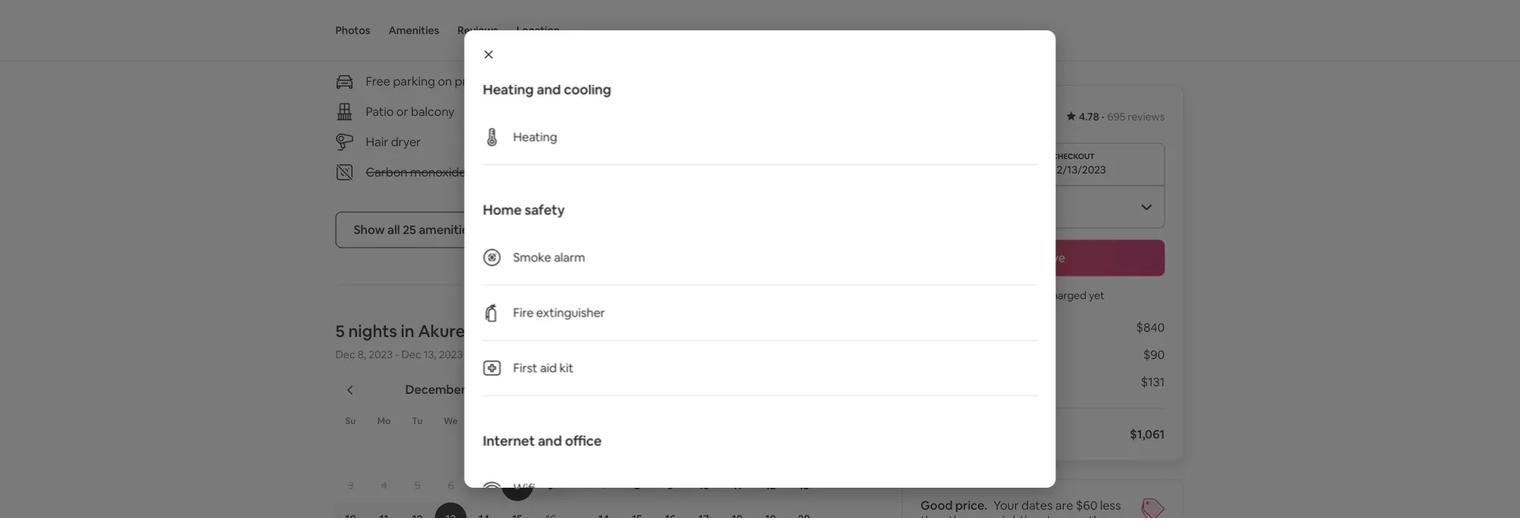 Task type: locate. For each thing, give the bounding box(es) containing it.
1 horizontal spatial 8 button
[[621, 470, 654, 502]]

8 button down 1, monday, january 2024. unavailable "button"
[[621, 470, 654, 502]]

extinguisher
[[536, 305, 605, 321]]

what this place offers
[[336, 3, 507, 25]]

5 left 6 at the bottom
[[415, 479, 421, 493]]

first
[[513, 361, 537, 376]]

7
[[481, 479, 487, 493], [601, 479, 607, 493]]

in
[[401, 321, 415, 342]]

5 for 5
[[415, 479, 421, 493]]

1 horizontal spatial 8
[[634, 479, 641, 493]]

amenities button
[[389, 0, 440, 61]]

5 for 5 nights in akureyri dec 8, 2023 - dec 13, 2023
[[336, 321, 345, 342]]

0 horizontal spatial 7 button
[[468, 470, 501, 502]]

5, friday, january 2024. available. select as check-in date. button
[[755, 436, 787, 468]]

patio or balcony
[[366, 104, 455, 119]]

wifi
[[513, 481, 535, 497]]

7 button
[[468, 470, 501, 502], [588, 470, 621, 502]]

place
[[415, 3, 457, 25]]

0 horizontal spatial 5
[[336, 321, 345, 342]]

0 horizontal spatial 8 button
[[501, 470, 534, 502]]

your
[[994, 498, 1019, 514]]

5 inside button
[[415, 479, 421, 493]]

heating
[[483, 80, 534, 98], [513, 129, 557, 145]]

1 horizontal spatial 7 button
[[588, 470, 621, 502]]

6 button
[[434, 470, 468, 502]]

heating down heating and cooling
[[513, 129, 557, 145]]

1 horizontal spatial 7
[[601, 479, 607, 493]]

1 horizontal spatial alarm
[[554, 250, 585, 266]]

8 for second 8 button from right
[[515, 479, 521, 493]]

2 9 from the left
[[668, 479, 674, 493]]

1 8 button from the left
[[501, 470, 534, 502]]

1 7 from the left
[[481, 479, 487, 493]]

1 9 button from the left
[[534, 470, 568, 502]]

$840
[[1137, 320, 1166, 336]]

photos button
[[336, 0, 371, 61]]

internet
[[483, 432, 535, 450]]

1 horizontal spatial 9
[[668, 479, 674, 493]]

or
[[397, 104, 408, 119]]

$90
[[1144, 347, 1166, 363]]

december
[[405, 382, 466, 398]]

reviews
[[458, 24, 499, 37]]

9 right wifi
[[548, 479, 554, 493]]

1 horizontal spatial 9 button
[[654, 470, 688, 502]]

2 horizontal spatial 2023
[[469, 382, 497, 398]]

and left the office
[[538, 432, 562, 450]]

alarm up home
[[469, 164, 500, 180]]

over
[[1062, 514, 1087, 519]]

6, saturday, january 2024. this day is only available for checkout. button
[[789, 436, 820, 468]]

5 inside 5 nights in akureyri dec 8, 2023 - dec 13, 2023
[[336, 321, 345, 342]]

0 horizontal spatial alarm
[[469, 164, 500, 180]]

0 horizontal spatial 2023
[[369, 348, 393, 361]]

free
[[366, 73, 391, 89]]

0 horizontal spatial dec
[[336, 348, 355, 361]]

0 vertical spatial and
[[537, 80, 561, 98]]

good price.
[[921, 498, 988, 514]]

kit
[[559, 361, 574, 376]]

9 button down 2 button
[[534, 470, 568, 502]]

alarm right smoke
[[554, 250, 585, 266]]

alarm
[[469, 164, 500, 180], [554, 250, 585, 266]]

5 left nights
[[336, 321, 345, 342]]

9 button down 2, tuesday, january 2024. unavailable button
[[654, 470, 688, 502]]

1 vertical spatial heating
[[513, 129, 557, 145]]

1 vertical spatial 5
[[415, 479, 421, 493]]

dec left 8,
[[336, 348, 355, 361]]

7 button right 6 at the bottom
[[468, 470, 501, 502]]

than
[[921, 514, 946, 519]]

0 vertical spatial 5
[[336, 321, 345, 342]]

show all 25 amenities
[[354, 222, 475, 238]]

what this place offers dialog
[[465, 30, 1056, 517]]

8 button
[[501, 470, 534, 502], [621, 470, 654, 502]]

1 9 from the left
[[548, 479, 554, 493]]

10
[[699, 479, 710, 493]]

dec right -
[[402, 348, 421, 361]]

1 vertical spatial and
[[538, 432, 562, 450]]

office
[[565, 432, 602, 450]]

heating for heating
[[513, 129, 557, 145]]

9
[[548, 479, 554, 493], [668, 479, 674, 493]]

safety
[[525, 201, 565, 219]]

2023 right december
[[469, 382, 497, 398]]

1 7 button from the left
[[468, 470, 501, 502]]

7 down the office
[[601, 479, 607, 493]]

your dates are $60 less than the avg. nightly rate over th
[[921, 498, 1122, 519]]

su
[[346, 415, 356, 427]]

7 button down the office
[[588, 470, 621, 502]]

heating right on
[[483, 80, 534, 98]]

9 button
[[534, 470, 568, 502], [654, 470, 688, 502]]

$1,061
[[1130, 427, 1166, 443]]

1 horizontal spatial dec
[[402, 348, 421, 361]]

2 7 from the left
[[601, 479, 607, 493]]

5 nights in akureyri dec 8, 2023 - dec 13, 2023
[[336, 321, 485, 361]]

1 8 from the left
[[515, 479, 521, 493]]

2023 right 13,
[[439, 348, 463, 361]]

0 horizontal spatial 9 button
[[534, 470, 568, 502]]

fire extinguisher
[[513, 305, 605, 321]]

on
[[438, 73, 452, 89]]

the
[[949, 514, 968, 519]]

1 horizontal spatial 5
[[415, 479, 421, 493]]

0 horizontal spatial 9
[[548, 479, 554, 493]]

heating and cooling
[[483, 80, 611, 98]]

1 horizontal spatial 2023
[[439, 348, 463, 361]]

11
[[733, 479, 742, 493]]

0 horizontal spatial 8
[[515, 479, 521, 493]]

amenities
[[389, 24, 440, 37]]

9 down 2, tuesday, january 2024. unavailable button
[[668, 479, 674, 493]]

and for office
[[538, 432, 562, 450]]

1 vertical spatial alarm
[[554, 250, 585, 266]]

what
[[336, 3, 379, 25]]

8,
[[358, 348, 366, 361]]

2023
[[369, 348, 393, 361], [439, 348, 463, 361], [469, 382, 497, 398]]

2
[[548, 446, 554, 459]]

0 vertical spatial alarm
[[469, 164, 500, 180]]

7 right 6 button
[[481, 479, 487, 493]]

0 horizontal spatial 7
[[481, 479, 487, 493]]

dec
[[336, 348, 355, 361], [402, 348, 421, 361]]

nightly
[[996, 514, 1034, 519]]

photos
[[336, 24, 371, 37]]

1 dec from the left
[[336, 348, 355, 361]]

0 vertical spatial heating
[[483, 80, 534, 98]]

2023 left -
[[369, 348, 393, 361]]

8
[[515, 479, 521, 493], [634, 479, 641, 493]]

7 for 2nd 7 button from the right
[[481, 479, 487, 493]]

·
[[1102, 110, 1105, 124]]

we
[[444, 415, 458, 427]]

2 8 from the left
[[634, 479, 641, 493]]

13 button
[[788, 470, 821, 502]]

8 for 2nd 8 button
[[634, 479, 641, 493]]

8 down 1, monday, january 2024. unavailable "button"
[[634, 479, 641, 493]]

2 9 button from the left
[[654, 470, 688, 502]]

3, wednesday, january 2024. unavailable button
[[688, 436, 720, 468]]

3 button
[[334, 470, 368, 502]]

reviews button
[[458, 0, 499, 61]]

8 button down 1 button
[[501, 470, 534, 502]]

2 8 button from the left
[[621, 470, 654, 502]]

and left cooling at the top of page
[[537, 80, 561, 98]]

12 button
[[754, 470, 788, 502]]

8 down 1 button
[[515, 479, 521, 493]]



Task type: describe. For each thing, give the bounding box(es) containing it.
amenities
[[419, 222, 475, 238]]

6
[[448, 479, 454, 493]]

reserve button
[[921, 240, 1166, 277]]

good
[[921, 498, 953, 514]]

offers
[[461, 3, 507, 25]]

2023 inside calendar application
[[469, 382, 497, 398]]

hair dryer
[[366, 134, 421, 150]]

2 dec from the left
[[402, 348, 421, 361]]

reviews
[[1128, 110, 1166, 124]]

are
[[1056, 498, 1074, 514]]

1 button
[[501, 436, 534, 468]]

carbon
[[366, 164, 408, 180]]

mo
[[378, 415, 391, 427]]

show
[[354, 222, 385, 238]]

balcony
[[411, 104, 455, 119]]

free parking on premises
[[366, 73, 506, 89]]

dates
[[1022, 498, 1053, 514]]

25
[[403, 222, 416, 238]]

695
[[1108, 110, 1126, 124]]

11 button
[[721, 470, 754, 502]]

monoxide
[[410, 164, 466, 180]]

december 2023
[[405, 382, 497, 398]]

parking
[[393, 73, 435, 89]]

all
[[388, 222, 400, 238]]

reserve
[[1020, 250, 1066, 266]]

calendar application
[[317, 366, 1341, 519]]

dryer
[[391, 134, 421, 150]]

5 button
[[401, 470, 434, 502]]

nights
[[349, 321, 397, 342]]

rate
[[1037, 514, 1059, 519]]

less
[[1101, 498, 1122, 514]]

smoke alarm
[[513, 250, 585, 266]]

and for cooling
[[537, 80, 561, 98]]

this
[[382, 3, 411, 25]]

home
[[483, 201, 522, 219]]

1
[[515, 446, 520, 459]]

4, thursday, january 2024. available. select as check-in date. button
[[722, 436, 754, 468]]

4 button
[[368, 470, 401, 502]]

patio
[[366, 104, 394, 119]]

12
[[766, 479, 776, 493]]

1, monday, january 2024. unavailable button
[[622, 436, 654, 468]]

january 2024
[[666, 382, 743, 398]]

akureyri
[[418, 321, 485, 342]]

show all 25 amenities button
[[336, 212, 493, 248]]

cooling
[[564, 80, 611, 98]]

13,
[[424, 348, 437, 361]]

10 button
[[688, 470, 721, 502]]

2024
[[714, 382, 743, 398]]

12/13/2023
[[1053, 163, 1107, 176]]

fire
[[513, 305, 534, 321]]

alarm inside what this place offers dialog
[[554, 250, 585, 266]]

be
[[1031, 289, 1044, 302]]

heating for heating and cooling
[[483, 80, 534, 98]]

2, tuesday, january 2024. unavailable button
[[655, 436, 687, 468]]

aid
[[540, 361, 557, 376]]

4.78 · 695 reviews
[[1079, 110, 1166, 124]]

won't
[[1002, 289, 1029, 302]]

smoke
[[513, 250, 551, 266]]

yet
[[1089, 289, 1105, 302]]

$131
[[1141, 375, 1166, 390]]

4
[[381, 479, 387, 493]]

2 7 button from the left
[[588, 470, 621, 502]]

carbon monoxide alarm
[[366, 164, 500, 180]]

first aid kit
[[513, 361, 574, 376]]

january
[[666, 382, 712, 398]]

7 for 1st 7 button from right
[[601, 479, 607, 493]]

hair
[[366, 134, 389, 150]]

-
[[395, 348, 399, 361]]

13
[[799, 479, 810, 493]]

you won't be charged yet
[[981, 289, 1105, 302]]

premises
[[455, 73, 506, 89]]

tu
[[412, 415, 423, 427]]

2 button
[[534, 436, 568, 468]]

$60
[[1076, 498, 1098, 514]]

internet and office
[[483, 432, 602, 450]]

location button
[[517, 0, 560, 61]]

avg.
[[971, 514, 993, 519]]

charged
[[1046, 289, 1087, 302]]

you
[[981, 289, 999, 302]]

price.
[[956, 498, 988, 514]]

3
[[348, 479, 354, 493]]

location
[[517, 24, 560, 37]]



Task type: vqa. For each thing, say whether or not it's contained in the screenshot.
5, Friday, January 2024. Available. Select as check-in date. button
yes



